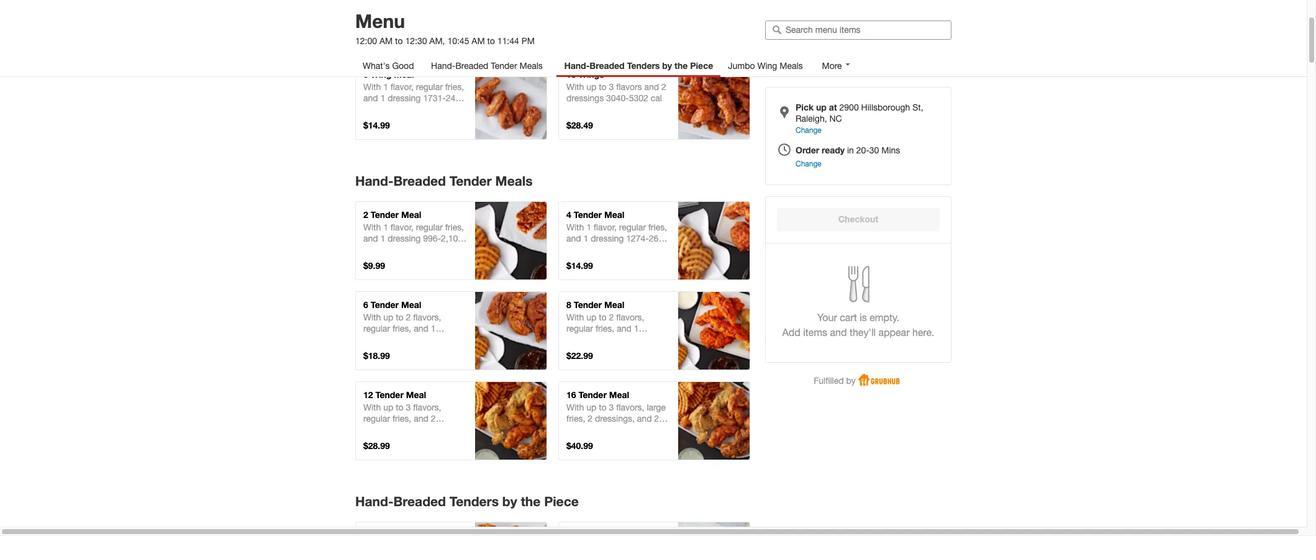 Task type: describe. For each thing, give the bounding box(es) containing it.
8 tender meal with up to 2 flavors, regular fries, and 1 dressing 1830-3948 cal $22.99
[[567, 300, 658, 361]]

wings
[[579, 69, 604, 80]]

good inside hand-breaded tenders by the piece tab list
[[392, 61, 414, 71]]

2 am from the left
[[472, 36, 485, 46]]

nc
[[830, 114, 842, 124]]

with for $28.99
[[364, 403, 381, 413]]

2,106
[[441, 234, 463, 244]]

2 inside 2 tender meal with 1 flavor, regular fries, and 1 dressing 996-2,106 cal
[[364, 209, 368, 220]]

mins
[[882, 145, 901, 155]]

1830-
[[602, 335, 625, 345]]

dressing inside the 6 tender meal with up to 2 flavors, regular fries, and 1 dressing 1552-3491 cal
[[364, 335, 397, 345]]

meals inside menu
[[496, 173, 533, 189]]

pick up at
[[796, 102, 837, 112]]

24 cart image for 4 tender meal
[[707, 242, 722, 257]]

more
[[822, 61, 842, 71]]

tender for 2
[[371, 209, 399, 220]]

what's good inside hand-breaded tenders by the piece tab list
[[363, 61, 414, 71]]

with for $14.99
[[567, 222, 584, 232]]

hand-breaded tender meals inside hand-breaded tenders by the piece tab list
[[431, 61, 543, 71]]

12
[[364, 390, 373, 400]]

flavor, inside 4 tender meal with 1 flavor, regular fries, and 1 dressing 1274-2605 cal $14.99
[[594, 222, 617, 232]]

24 cart image for 16 tender meal
[[707, 422, 722, 437]]

add to cart for 4 tender meal
[[692, 230, 737, 240]]

flavors, for $28.99
[[413, 403, 442, 413]]

here.
[[913, 327, 935, 338]]

ready
[[822, 145, 845, 155]]

with for with up to 2 flavors, regular fries, and 1 dressing 1552-3491 cal
[[364, 313, 381, 322]]

12:00
[[355, 36, 377, 46]]

with for with 1 flavor, regular fries, and 1 dressing 996-2,106 cal
[[364, 222, 381, 232]]

2 inside 12 tender meal with up to 3 flavors, regular fries, and 2 dressings 2745-5875 cal $28.99
[[431, 414, 436, 424]]

2 inside 8 tender meal with up to 2 flavors, regular fries, and 1 dressing 1830-3948 cal $22.99
[[609, 313, 614, 322]]

is
[[860, 312, 867, 323]]

and inside 6 wing meal with 1 flavor, regular fries, and 1 dressing 1731-2400 cal
[[364, 93, 378, 103]]

tender for 6
[[371, 300, 399, 310]]

$22.99
[[567, 350, 593, 361]]

4
[[567, 209, 572, 220]]

1 vertical spatial by
[[847, 376, 856, 386]]

1 am from the left
[[380, 36, 393, 46]]

add inside the your cart is empty. add items and they'll appear here.
[[783, 327, 801, 338]]

and inside 16 tender meal with up to 3 flavors, large fries, 2 dressings, and 2 drinks  3301-6906 cal $40.99
[[637, 414, 652, 424]]

in
[[848, 145, 854, 155]]

checkout
[[839, 214, 879, 224]]

pick
[[796, 102, 814, 112]]

fries, inside 4 tender meal with 1 flavor, regular fries, and 1 dressing 1274-2605 cal $14.99
[[649, 222, 667, 232]]

10:45
[[448, 36, 469, 46]]

11:44
[[498, 36, 519, 46]]

meal for with 1 flavor, regular fries, and 1 dressing 1731-2400 cal
[[394, 69, 414, 80]]

tender for 12
[[376, 390, 404, 400]]

add for 16 tender meal
[[692, 410, 708, 420]]

dressing inside 8 tender meal with up to 2 flavors, regular fries, and 1 dressing 1830-3948 cal $22.99
[[567, 335, 600, 345]]

6 wing meal with 1 flavor, regular fries, and 1 dressing 1731-2400 cal
[[364, 69, 465, 114]]

your cart is empty. add items and they'll appear here.
[[783, 312, 935, 338]]

with inside the 18 wings with up to 3 flavors and 2 dressings 3040-5302 cal
[[567, 82, 584, 92]]

996-
[[423, 234, 441, 244]]

3 for 12 tender meal
[[406, 403, 411, 413]]

$40.99
[[567, 441, 593, 451]]

1 vertical spatial the
[[521, 494, 541, 510]]

1731-
[[423, 93, 446, 103]]

cal inside 12 tender meal with up to 3 flavors, regular fries, and 2 dressings 2745-5875 cal $28.99
[[448, 425, 459, 435]]

fries, inside the 6 tender meal with up to 2 flavors, regular fries, and 1 dressing 1552-3491 cal
[[393, 324, 412, 334]]

with for with 1 flavor, regular fries, and 1 dressing 1731-2400 cal
[[364, 82, 381, 92]]

dressings,
[[595, 414, 635, 424]]

cal inside 8 tender meal with up to 2 flavors, regular fries, and 1 dressing 1830-3948 cal $22.99
[[647, 335, 658, 345]]

cal inside 4 tender meal with 1 flavor, regular fries, and 1 dressing 1274-2605 cal $14.99
[[567, 245, 578, 255]]

more button
[[815, 55, 860, 77]]

12 tender meal with up to 3 flavors, regular fries, and 2 dressings 2745-5875 cal $28.99
[[364, 390, 459, 451]]

to inside 12 tender meal with up to 3 flavors, regular fries, and 2 dressings 2745-5875 cal $28.99
[[396, 403, 404, 413]]

empty.
[[870, 312, 900, 323]]

what's inside menu
[[355, 33, 398, 48]]

18 wings with up to 3 flavors and 2 dressings 3040-5302 cal
[[567, 69, 667, 103]]

$28.49
[[567, 120, 593, 130]]

and inside the 18 wings with up to 3 flavors and 2 dressings 3040-5302 cal
[[645, 82, 659, 92]]

20-
[[857, 145, 870, 155]]

tender inside tab list
[[491, 61, 517, 71]]

4 tender meal with 1 flavor, regular fries, and 1 dressing 1274-2605 cal $14.99
[[567, 209, 669, 271]]

wing for 6
[[371, 69, 392, 80]]

6 for 6 wing meal
[[364, 69, 368, 80]]

piece inside tab list
[[691, 60, 714, 71]]

2 tender meal with 1 flavor, regular fries, and 1 dressing 996-2,106 cal
[[364, 209, 464, 255]]

up inside the 18 wings with up to 3 flavors and 2 dressings 3040-5302 cal
[[587, 82, 597, 92]]

1 inside the 6 tender meal with up to 2 flavors, regular fries, and 1 dressing 1552-3491 cal
[[431, 324, 436, 334]]

dressing for with 1 flavor, regular fries, and 1 dressing 1731-2400 cal
[[388, 93, 421, 103]]

cal inside 16 tender meal with up to 3 flavors, large fries, 2 dressings, and 2 drinks  3301-6906 cal $40.99
[[637, 425, 649, 435]]

and inside the 6 tender meal with up to 2 flavors, regular fries, and 1 dressing 1552-3491 cal
[[414, 324, 429, 334]]

up for 16
[[587, 403, 597, 413]]

fries, inside 12 tender meal with up to 3 flavors, regular fries, and 2 dressings 2745-5875 cal $28.99
[[393, 414, 412, 424]]

1274-
[[627, 234, 649, 244]]

8
[[567, 300, 572, 310]]

to inside the 18 wings with up to 3 flavors and 2 dressings 3040-5302 cal
[[599, 82, 607, 92]]

3301-
[[593, 425, 616, 435]]

to inside the 6 tender meal with up to 2 flavors, regular fries, and 1 dressing 1552-3491 cal
[[396, 313, 404, 322]]

and inside 8 tender meal with up to 2 flavors, regular fries, and 1 dressing 1830-3948 cal $22.99
[[617, 324, 632, 334]]

$28.99
[[364, 441, 390, 451]]

add to cart for 8 tender meal
[[692, 320, 737, 330]]

0 vertical spatial good
[[402, 33, 436, 48]]

dressing for with 1 flavor, regular fries, and 1 dressing 996-2,106 cal
[[388, 234, 421, 244]]

fulfilled by
[[814, 376, 856, 386]]

add to cart for 16 tender meal
[[692, 410, 737, 420]]

regular inside 12 tender meal with up to 3 flavors, regular fries, and 2 dressings 2745-5875 cal $28.99
[[364, 414, 390, 424]]

Search menu items text field
[[786, 24, 946, 35]]

up for 12
[[384, 403, 394, 413]]

by inside menu
[[503, 494, 517, 510]]

menu 12:00 am to 12:30 am, 10:45 am to 11:44 pm
[[355, 10, 535, 46]]

regular inside 2 tender meal with 1 flavor, regular fries, and 1 dressing 996-2,106 cal
[[416, 222, 443, 232]]

and inside 2 tender meal with 1 flavor, regular fries, and 1 dressing 996-2,106 cal
[[364, 234, 378, 244]]

2400
[[446, 93, 465, 103]]

cart
[[840, 312, 857, 323]]

by inside tab list
[[663, 60, 672, 71]]

3491
[[422, 335, 441, 345]]

cart for 8 tender meal
[[720, 320, 737, 330]]

menu containing what's good
[[355, 22, 762, 536]]

14 triangle down image
[[844, 61, 853, 69]]

flavors
[[617, 82, 642, 92]]

large
[[647, 403, 666, 413]]

regular inside 4 tender meal with 1 flavor, regular fries, and 1 dressing 1274-2605 cal $14.99
[[619, 222, 646, 232]]

12:30
[[405, 36, 427, 46]]

appear
[[879, 327, 910, 338]]

items
[[804, 327, 828, 338]]

30
[[870, 145, 880, 155]]

2 inside the 6 tender meal with up to 2 flavors, regular fries, and 1 dressing 1552-3491 cal
[[406, 313, 411, 322]]

change for order ready
[[796, 160, 822, 168]]

pm
[[522, 36, 535, 46]]

$14.99
[[567, 260, 593, 271]]

order ready in 20-30 mins
[[796, 145, 901, 155]]

0 vertical spatial what's good
[[355, 33, 436, 48]]



Task type: vqa. For each thing, say whether or not it's contained in the screenshot.
Meal within the 12 Tender Meal With up to 3 flavors, regular fries, and 2 dressings 2745-5875 cal $28.99
yes



Task type: locate. For each thing, give the bounding box(es) containing it.
what's
[[355, 33, 398, 48], [363, 61, 390, 71]]

cal inside 2 tender meal with 1 flavor, regular fries, and 1 dressing 996-2,106 cal
[[364, 245, 375, 255]]

24 cart image
[[707, 101, 722, 116]]

tender inside 12 tender meal with up to 3 flavors, regular fries, and 2 dressings 2745-5875 cal $28.99
[[376, 390, 404, 400]]

0 horizontal spatial by
[[503, 494, 517, 510]]

raleigh,
[[796, 114, 827, 124]]

and down 12:00
[[364, 93, 378, 103]]

tender
[[491, 61, 517, 71], [450, 173, 492, 189], [371, 209, 399, 220], [574, 209, 602, 220], [371, 300, 399, 310], [574, 300, 602, 310], [376, 390, 404, 400], [579, 390, 607, 400]]

fries, up 2605
[[649, 222, 667, 232]]

add to cart
[[692, 89, 737, 99], [692, 230, 737, 240], [692, 320, 737, 330], [692, 410, 737, 420]]

and up 3948
[[617, 324, 632, 334]]

piece
[[691, 60, 714, 71], [544, 494, 579, 510]]

what's good down 12:00
[[363, 61, 414, 71]]

add for 8 tender meal
[[692, 320, 708, 330]]

0 horizontal spatial tenders
[[450, 494, 499, 510]]

flavor, for good
[[391, 82, 414, 92]]

3 up the 2745-
[[406, 403, 411, 413]]

6 inside 6 wing meal with 1 flavor, regular fries, and 1 dressing 1731-2400 cal
[[364, 69, 368, 80]]

0 vertical spatial hand-breaded tenders by the piece
[[564, 60, 714, 71]]

cart
[[720, 89, 737, 99], [720, 230, 737, 240], [720, 320, 737, 330], [720, 410, 737, 420]]

2 vertical spatial by
[[503, 494, 517, 510]]

menu
[[355, 10, 405, 32]]

2 24 cart image from the top
[[707, 332, 722, 347]]

regular inside the 6 tender meal with up to 2 flavors, regular fries, and 1 dressing 1552-3491 cal
[[364, 324, 390, 334]]

meal for $14.99
[[605, 209, 625, 220]]

1 horizontal spatial piece
[[691, 60, 714, 71]]

fries, inside 16 tender meal with up to 3 flavors, large fries, 2 dressings, and 2 drinks  3301-6906 cal $40.99
[[567, 414, 586, 424]]

1 vertical spatial hand-breaded tenders by the piece
[[355, 494, 579, 510]]

meal for $28.99
[[406, 390, 426, 400]]

2 change button from the top
[[796, 158, 822, 170]]

tender for 8
[[574, 300, 602, 310]]

3948
[[625, 335, 644, 345]]

with inside 2 tender meal with 1 flavor, regular fries, and 1 dressing 996-2,106 cal
[[364, 222, 381, 232]]

meal inside 12 tender meal with up to 3 flavors, regular fries, and 2 dressings 2745-5875 cal $28.99
[[406, 390, 426, 400]]

dressings up $28.99
[[364, 425, 401, 435]]

jumbo
[[728, 61, 755, 71]]

tenders
[[627, 60, 660, 71], [450, 494, 499, 510]]

0 vertical spatial by
[[663, 60, 672, 71]]

2745-
[[403, 425, 426, 435]]

flavor, inside 6 wing meal with 1 flavor, regular fries, and 1 dressing 1731-2400 cal
[[391, 82, 414, 92]]

4 add to cart from the top
[[692, 410, 737, 420]]

the
[[675, 60, 688, 71], [521, 494, 541, 510]]

fries, up 1830-
[[596, 324, 615, 334]]

cal inside the 6 tender meal with up to 2 flavors, regular fries, and 1 dressing 1552-3491 cal
[[443, 335, 455, 345]]

3 for 16 tender meal
[[609, 403, 614, 413]]

up inside 8 tender meal with up to 2 flavors, regular fries, and 1 dressing 1830-3948 cal $22.99
[[587, 313, 597, 322]]

cart for 16 tender meal
[[720, 410, 737, 420]]

regular inside 8 tender meal with up to 2 flavors, regular fries, and 1 dressing 1830-3948 cal $22.99
[[567, 324, 594, 334]]

tender inside 2 tender meal with 1 flavor, regular fries, and 1 dressing 996-2,106 cal
[[371, 209, 399, 220]]

change
[[796, 126, 822, 135], [796, 160, 822, 168]]

3 inside 12 tender meal with up to 3 flavors, regular fries, and 2 dressings 2745-5875 cal $28.99
[[406, 403, 411, 413]]

3 up 3040-
[[609, 82, 614, 92]]

6 inside the 6 tender meal with up to 2 flavors, regular fries, and 1 dressing 1552-3491 cal
[[364, 300, 368, 310]]

dressing up the $22.99
[[567, 335, 600, 345]]

2 inside the 18 wings with up to 3 flavors and 2 dressings 3040-5302 cal
[[662, 82, 667, 92]]

up inside 12 tender meal with up to 3 flavors, regular fries, and 2 dressings 2745-5875 cal $28.99
[[384, 403, 394, 413]]

1 cart from the top
[[720, 89, 737, 99]]

hand-breaded tender meals up the 2,106
[[355, 173, 533, 189]]

tender inside 16 tender meal with up to 3 flavors, large fries, 2 dressings, and 2 drinks  3301-6906 cal $40.99
[[579, 390, 607, 400]]

24 cart image for 8 tender meal
[[707, 332, 722, 347]]

to
[[395, 36, 403, 46], [487, 36, 495, 46], [599, 82, 607, 92], [710, 89, 718, 99], [710, 230, 718, 240], [396, 313, 404, 322], [599, 313, 607, 322], [710, 320, 718, 330], [396, 403, 404, 413], [599, 403, 607, 413], [710, 410, 718, 420]]

what's inside hand-breaded tenders by the piece tab list
[[363, 61, 390, 71]]

meal inside 2 tender meal with 1 flavor, regular fries, and 1 dressing 996-2,106 cal
[[401, 209, 422, 220]]

wing inside 6 wing meal with 1 flavor, regular fries, and 1 dressing 1731-2400 cal
[[371, 69, 392, 80]]

flavor, inside 2 tender meal with 1 flavor, regular fries, and 1 dressing 996-2,106 cal
[[391, 222, 414, 232]]

0 horizontal spatial dressings
[[364, 425, 401, 435]]

with
[[364, 82, 381, 92], [567, 82, 584, 92], [364, 222, 381, 232], [567, 222, 584, 232], [364, 313, 381, 322], [567, 313, 584, 322], [364, 403, 381, 413], [567, 403, 584, 413]]

tenders inside menu
[[450, 494, 499, 510]]

6 tender meal with up to 2 flavors, regular fries, and 1 dressing 1552-3491 cal
[[364, 300, 455, 345]]

hand-breaded tenders by the piece
[[564, 60, 714, 71], [355, 494, 579, 510]]

meal inside the 6 tender meal with up to 2 flavors, regular fries, and 1 dressing 1552-3491 cal
[[401, 300, 422, 310]]

18
[[567, 69, 576, 80]]

tenders inside tab list
[[627, 60, 660, 71]]

0 vertical spatial change
[[796, 126, 822, 135]]

1 vertical spatial 6
[[364, 300, 368, 310]]

2
[[662, 82, 667, 92], [364, 209, 368, 220], [406, 313, 411, 322], [609, 313, 614, 322], [431, 414, 436, 424], [588, 414, 593, 424], [655, 414, 659, 424]]

dressing left '1552-'
[[364, 335, 397, 345]]

wing right jumbo in the top right of the page
[[758, 61, 778, 71]]

and down the cart
[[831, 327, 847, 338]]

hillsborough
[[862, 103, 911, 112]]

what's down menu
[[355, 33, 398, 48]]

dressing inside 6 wing meal with 1 flavor, regular fries, and 1 dressing 1731-2400 cal
[[388, 93, 421, 103]]

6906
[[616, 425, 635, 435]]

change button down order
[[796, 158, 822, 170]]

add for 4 tender meal
[[692, 230, 708, 240]]

dressings inside 12 tender meal with up to 3 flavors, regular fries, and 2 dressings 2745-5875 cal $28.99
[[364, 425, 401, 435]]

good down 12:30
[[392, 61, 414, 71]]

flavors, inside 8 tender meal with up to 2 flavors, regular fries, and 1 dressing 1830-3948 cal $22.99
[[617, 313, 645, 322]]

piece down $40.99 on the bottom left
[[544, 494, 579, 510]]

cal inside the 18 wings with up to 3 flavors and 2 dressings 3040-5302 cal
[[651, 93, 662, 103]]

3 inside the 18 wings with up to 3 flavors and 2 dressings 3040-5302 cal
[[609, 82, 614, 92]]

1 horizontal spatial am
[[472, 36, 485, 46]]

am right 12:00
[[380, 36, 393, 46]]

2 cart from the top
[[720, 230, 737, 240]]

2900 hillsborough st, raleigh, nc
[[796, 103, 924, 124]]

2 6 from the top
[[364, 300, 368, 310]]

dressing left 1731-
[[388, 93, 421, 103]]

with for $40.99
[[567, 403, 584, 413]]

fries, up the 2400
[[445, 82, 464, 92]]

hand-
[[564, 60, 590, 71], [431, 61, 456, 71], [355, 173, 394, 189], [355, 494, 394, 510]]

at
[[829, 102, 837, 112]]

meal inside 8 tender meal with up to 2 flavors, regular fries, and 1 dressing 1830-3948 cal $22.99
[[605, 300, 625, 310]]

add for 18 wings
[[692, 89, 708, 99]]

flavors, up 3491
[[413, 313, 442, 322]]

cart for 4 tender meal
[[720, 230, 737, 240]]

dressing for $14.99
[[591, 234, 624, 244]]

1 horizontal spatial the
[[675, 60, 688, 71]]

0 vertical spatial tenders
[[627, 60, 660, 71]]

to inside 8 tender meal with up to 2 flavors, regular fries, and 1 dressing 1830-3948 cal $22.99
[[599, 313, 607, 322]]

1 24 cart image from the top
[[707, 242, 722, 257]]

what's good down menu
[[355, 33, 436, 48]]

0 vertical spatial piece
[[691, 60, 714, 71]]

fries, inside 8 tender meal with up to 2 flavors, regular fries, and 1 dressing 1830-3948 cal $22.99
[[596, 324, 615, 334]]

1 change button from the top
[[796, 125, 822, 136]]

with inside the 6 tender meal with up to 2 flavors, regular fries, and 1 dressing 1552-3491 cal
[[364, 313, 381, 322]]

good left 10:45
[[402, 33, 436, 48]]

1
[[384, 82, 388, 92], [381, 93, 385, 103], [384, 222, 388, 232], [587, 222, 592, 232], [381, 234, 385, 244], [584, 234, 589, 244], [431, 324, 436, 334], [634, 324, 639, 334]]

fries, inside 2 tender meal with 1 flavor, regular fries, and 1 dressing 996-2,106 cal
[[445, 222, 464, 232]]

tender inside 4 tender meal with 1 flavor, regular fries, and 1 dressing 1274-2605 cal $14.99
[[574, 209, 602, 220]]

with inside 16 tender meal with up to 3 flavors, large fries, 2 dressings, and 2 drinks  3301-6906 cal $40.99
[[567, 403, 584, 413]]

1 vertical spatial change button
[[796, 158, 822, 170]]

and down 4
[[567, 234, 581, 244]]

dressings
[[567, 93, 604, 103], [364, 425, 401, 435]]

1 vertical spatial hand-breaded tender meals
[[355, 173, 533, 189]]

and down large
[[637, 414, 652, 424]]

add
[[692, 89, 708, 99], [692, 230, 708, 240], [692, 320, 708, 330], [783, 327, 801, 338], [692, 410, 708, 420]]

0 horizontal spatial wing
[[371, 69, 392, 80]]

what's down 12:00
[[363, 61, 390, 71]]

1 vertical spatial change
[[796, 160, 822, 168]]

dressing inside 4 tender meal with 1 flavor, regular fries, and 1 dressing 1274-2605 cal $14.99
[[591, 234, 624, 244]]

st,
[[913, 103, 924, 112]]

3040-
[[607, 93, 629, 103]]

4 cart from the top
[[720, 410, 737, 420]]

2900
[[840, 103, 859, 112]]

hand-breaded tenders by the piece inside tab list
[[564, 60, 714, 71]]

meal for with 1 flavor, regular fries, and 1 dressing 996-2,106 cal
[[401, 209, 422, 220]]

fries, up '1552-'
[[393, 324, 412, 334]]

1 inside 8 tender meal with up to 2 flavors, regular fries, and 1 dressing 1830-3948 cal $22.99
[[634, 324, 639, 334]]

with inside 6 wing meal with 1 flavor, regular fries, and 1 dressing 1731-2400 cal
[[364, 82, 381, 92]]

1 vertical spatial tenders
[[450, 494, 499, 510]]

2 change from the top
[[796, 160, 822, 168]]

meal inside 16 tender meal with up to 3 flavors, large fries, 2 dressings, and 2 drinks  3301-6906 cal $40.99
[[609, 390, 630, 400]]

1 change from the top
[[796, 126, 822, 135]]

3
[[609, 82, 614, 92], [406, 403, 411, 413], [609, 403, 614, 413]]

meal for $22.99
[[605, 300, 625, 310]]

your
[[818, 312, 838, 323]]

2 vertical spatial 24 cart image
[[707, 422, 722, 437]]

and inside the your cart is empty. add items and they'll appear here.
[[831, 327, 847, 338]]

wing down 12:00
[[371, 69, 392, 80]]

5875
[[426, 425, 445, 435]]

piece left jumbo in the top right of the page
[[691, 60, 714, 71]]

change button for order ready
[[796, 158, 822, 170]]

dressings inside the 18 wings with up to 3 flavors and 2 dressings 3040-5302 cal
[[567, 93, 604, 103]]

1 horizontal spatial by
[[663, 60, 672, 71]]

change down order
[[796, 160, 822, 168]]

good
[[402, 33, 436, 48], [392, 61, 414, 71]]

wing for jumbo
[[758, 61, 778, 71]]

menu
[[355, 22, 762, 536]]

am,
[[430, 36, 445, 46]]

checkout button
[[777, 208, 940, 232]]

fries, inside 6 wing meal with 1 flavor, regular fries, and 1 dressing 1731-2400 cal
[[445, 82, 464, 92]]

hand-breaded tenders by the piece tab list
[[355, 55, 860, 77]]

3 add to cart from the top
[[692, 320, 737, 330]]

and
[[645, 82, 659, 92], [364, 93, 378, 103], [364, 234, 378, 244], [567, 234, 581, 244], [414, 324, 429, 334], [617, 324, 632, 334], [831, 327, 847, 338], [414, 414, 429, 424], [637, 414, 652, 424]]

1 horizontal spatial dressings
[[567, 93, 604, 103]]

dressing
[[388, 93, 421, 103], [388, 234, 421, 244], [591, 234, 624, 244], [364, 335, 397, 345], [567, 335, 600, 345]]

fries, up the 2745-
[[393, 414, 412, 424]]

1552-
[[399, 335, 422, 345]]

drinks
[[567, 425, 590, 435]]

with inside 12 tender meal with up to 3 flavors, regular fries, and 2 dressings 2745-5875 cal $28.99
[[364, 403, 381, 413]]

flavors, for with up to 2 flavors, regular fries, and 1 dressing 1552-3491 cal
[[413, 313, 442, 322]]

1 vertical spatial piece
[[544, 494, 579, 510]]

3 cart from the top
[[720, 320, 737, 330]]

and left 996-
[[364, 234, 378, 244]]

0 horizontal spatial am
[[380, 36, 393, 46]]

flavor,
[[391, 82, 414, 92], [391, 222, 414, 232], [594, 222, 617, 232]]

hand-breaded tender meals down 11:44
[[431, 61, 543, 71]]

tender inside 8 tender meal with up to 2 flavors, regular fries, and 1 dressing 1830-3948 cal $22.99
[[574, 300, 602, 310]]

3 up "dressings,"
[[609, 403, 614, 413]]

0 horizontal spatial piece
[[544, 494, 579, 510]]

they'll
[[850, 327, 876, 338]]

0 vertical spatial what's
[[355, 33, 398, 48]]

wing
[[758, 61, 778, 71], [371, 69, 392, 80]]

2 add to cart from the top
[[692, 230, 737, 240]]

wing inside hand-breaded tenders by the piece tab list
[[758, 61, 778, 71]]

3 24 cart image from the top
[[707, 422, 722, 437]]

change button for pick up at
[[796, 125, 822, 136]]

flavors, for $22.99
[[617, 313, 645, 322]]

flavors, inside 16 tender meal with up to 3 flavors, large fries, 2 dressings, and 2 drinks  3301-6906 cal $40.99
[[617, 403, 645, 413]]

2605
[[649, 234, 669, 244]]

3 inside 16 tender meal with up to 3 flavors, large fries, 2 dressings, and 2 drinks  3301-6906 cal $40.99
[[609, 403, 614, 413]]

dressing left 1274-
[[591, 234, 624, 244]]

6
[[364, 69, 368, 80], [364, 300, 368, 310]]

tender inside the 6 tender meal with up to 2 flavors, regular fries, and 1 dressing 1552-3491 cal
[[371, 300, 399, 310]]

to inside 16 tender meal with up to 3 flavors, large fries, 2 dressings, and 2 drinks  3301-6906 cal $40.99
[[599, 403, 607, 413]]

1 add to cart from the top
[[692, 89, 737, 99]]

16 tender meal with up to 3 flavors, large fries, 2 dressings, and 2 drinks  3301-6906 cal $40.99
[[567, 390, 666, 451]]

fries, up the 2,106
[[445, 222, 464, 232]]

order
[[796, 145, 820, 155]]

up for 6
[[384, 313, 394, 322]]

with for $22.99
[[567, 313, 584, 322]]

regular inside 6 wing meal with 1 flavor, regular fries, and 1 dressing 1731-2400 cal
[[416, 82, 443, 92]]

jumbo wing meals
[[728, 61, 803, 71]]

1 vertical spatial what's
[[363, 61, 390, 71]]

6 for 6 tender meal
[[364, 300, 368, 310]]

0 vertical spatial 6
[[364, 69, 368, 80]]

tender for 4
[[574, 209, 602, 220]]

the inside tab list
[[675, 60, 688, 71]]

piece inside menu
[[544, 494, 579, 510]]

with inside 4 tender meal with 1 flavor, regular fries, and 1 dressing 1274-2605 cal $14.99
[[567, 222, 584, 232]]

0 vertical spatial dressings
[[567, 93, 604, 103]]

16
[[567, 390, 576, 400]]

5302
[[629, 93, 649, 103]]

change down raleigh,
[[796, 126, 822, 135]]

1 vertical spatial good
[[392, 61, 414, 71]]

up
[[587, 82, 597, 92], [817, 102, 827, 112], [384, 313, 394, 322], [587, 313, 597, 322], [384, 403, 394, 413], [587, 403, 597, 413]]

dressing inside 2 tender meal with 1 flavor, regular fries, and 1 dressing 996-2,106 cal
[[388, 234, 421, 244]]

and up 3491
[[414, 324, 429, 334]]

flavors, inside 12 tender meal with up to 3 flavors, regular fries, and 2 dressings 2745-5875 cal $28.99
[[413, 403, 442, 413]]

and inside 4 tender meal with 1 flavor, regular fries, and 1 dressing 1274-2605 cal $14.99
[[567, 234, 581, 244]]

1 6 from the top
[[364, 69, 368, 80]]

hand-breaded tender meals
[[431, 61, 543, 71], [355, 173, 533, 189]]

change button
[[796, 125, 822, 136], [796, 158, 822, 170]]

1 vertical spatial dressings
[[364, 425, 401, 435]]

flavors, up 3948
[[617, 313, 645, 322]]

fulfilled
[[814, 376, 844, 386]]

change for pick up at
[[796, 126, 822, 135]]

am right 10:45
[[472, 36, 485, 46]]

2 horizontal spatial by
[[847, 376, 856, 386]]

flavors, up "dressings,"
[[617, 403, 645, 413]]

0 vertical spatial hand-breaded tender meals
[[431, 61, 543, 71]]

24 cart image
[[707, 242, 722, 257], [707, 332, 722, 347], [707, 422, 722, 437]]

tender for 16
[[579, 390, 607, 400]]

dressings down wings
[[567, 93, 604, 103]]

0 vertical spatial change button
[[796, 125, 822, 136]]

regular
[[416, 82, 443, 92], [416, 222, 443, 232], [619, 222, 646, 232], [364, 324, 390, 334], [567, 324, 594, 334], [364, 414, 390, 424]]

cart for 18 wings
[[720, 89, 737, 99]]

1 horizontal spatial wing
[[758, 61, 778, 71]]

with inside 8 tender meal with up to 2 flavors, regular fries, and 1 dressing 1830-3948 cal $22.99
[[567, 313, 584, 322]]

dressing left 996-
[[388, 234, 421, 244]]

cal
[[651, 93, 662, 103], [364, 104, 375, 114], [364, 245, 375, 255], [567, 245, 578, 255], [443, 335, 455, 345], [647, 335, 658, 345], [448, 425, 459, 435], [637, 425, 649, 435]]

0 vertical spatial 24 cart image
[[707, 242, 722, 257]]

add to cart for 18 wings
[[692, 89, 737, 99]]

1 vertical spatial 24 cart image
[[707, 332, 722, 347]]

up for 8
[[587, 313, 597, 322]]

0 vertical spatial the
[[675, 60, 688, 71]]

flavor, for breaded
[[391, 222, 414, 232]]

and up the 2745-
[[414, 414, 429, 424]]

fries,
[[445, 82, 464, 92], [445, 222, 464, 232], [649, 222, 667, 232], [393, 324, 412, 334], [596, 324, 615, 334], [393, 414, 412, 424], [567, 414, 586, 424]]

up inside the 6 tender meal with up to 2 flavors, regular fries, and 1 dressing 1552-3491 cal
[[384, 313, 394, 322]]

meal for with up to 2 flavors, regular fries, and 1 dressing 1552-3491 cal
[[401, 300, 422, 310]]

and up 5302
[[645, 82, 659, 92]]

flavors, for $40.99
[[617, 403, 645, 413]]

change button down raleigh,
[[796, 125, 822, 136]]

1 horizontal spatial tenders
[[627, 60, 660, 71]]

fries, up drinks
[[567, 414, 586, 424]]

meal for $40.99
[[609, 390, 630, 400]]

and inside 12 tender meal with up to 3 flavors, regular fries, and 2 dressings 2745-5875 cal $28.99
[[414, 414, 429, 424]]

1 vertical spatial what's good
[[363, 61, 414, 71]]

flavors, up 5875
[[413, 403, 442, 413]]

0 horizontal spatial the
[[521, 494, 541, 510]]

cal inside 6 wing meal with 1 flavor, regular fries, and 1 dressing 1731-2400 cal
[[364, 104, 375, 114]]



